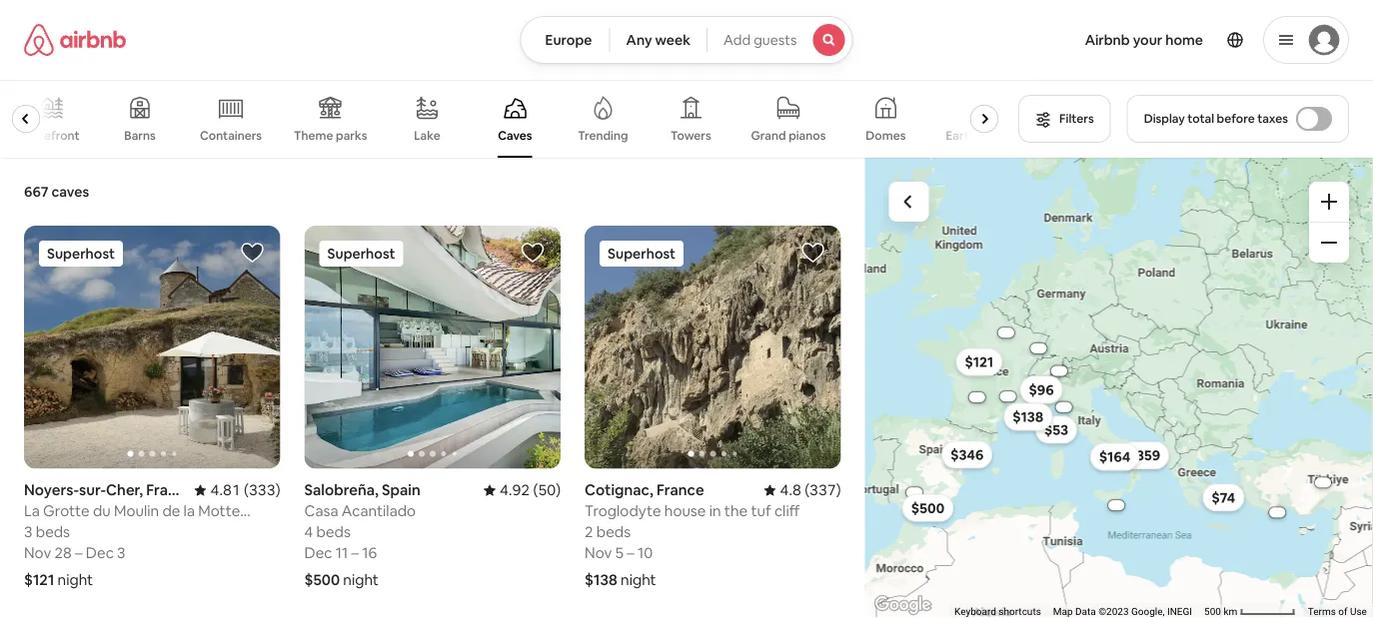 Task type: vqa. For each thing, say whether or not it's contained in the screenshot.
Add to wishlist: Noyers-sur-Cher, France icon
yes



Task type: describe. For each thing, give the bounding box(es) containing it.
$164 button
[[1091, 443, 1141, 471]]

$53 button
[[1036, 416, 1078, 444]]

google image
[[871, 593, 937, 619]]

theme
[[294, 128, 333, 143]]

dec inside salobreña, spain casa acantilado 4 beds dec 11 – 16 $500 night
[[305, 544, 332, 564]]

$138 inside button
[[1013, 408, 1044, 426]]

map data ©2023 google, inegi
[[1054, 607, 1193, 619]]

any
[[627, 31, 652, 49]]

– inside 3 beds nov 28 – dec 3 $121 night
[[75, 544, 83, 564]]

$164
[[1100, 448, 1132, 466]]

containers
[[200, 128, 262, 143]]

(50)
[[534, 481, 561, 501]]

google map
showing 22 stays. region
[[866, 158, 1374, 619]]

500 km button
[[1199, 605, 1303, 619]]

group for salobreña, spain casa acantilado 4 beds dec 11 – 16 $500 night
[[305, 226, 561, 470]]

cotignac, france troglodyte house in the tuf cliff 2 beds nov 5 – 10 $138 night
[[585, 481, 800, 591]]

$74 button
[[1204, 484, 1245, 512]]

28
[[55, 544, 72, 564]]

zoom in image
[[1322, 194, 1338, 210]]

4.92 (50)
[[500, 481, 561, 501]]

©2023
[[1099, 607, 1130, 619]]

group for cotignac, france troglodyte house in the tuf cliff 2 beds nov 5 – 10 $138 night
[[585, 226, 842, 470]]

$121 button
[[957, 349, 1003, 377]]

guests
[[754, 31, 797, 49]]

pianos
[[789, 128, 826, 143]]

$53
[[1045, 421, 1069, 439]]

caves
[[51, 183, 89, 201]]

map
[[1054, 607, 1074, 619]]

cotignac,
[[585, 481, 654, 501]]

1 horizontal spatial 3
[[117, 544, 126, 564]]

group for 3 beds nov 28 – dec 3 $121 night
[[24, 226, 281, 470]]

5
[[616, 544, 624, 564]]

google,
[[1132, 607, 1166, 619]]

500 km
[[1205, 607, 1241, 619]]

$500 inside salobreña, spain casa acantilado 4 beds dec 11 – 16 $500 night
[[305, 571, 340, 591]]

france
[[657, 481, 705, 501]]

inegi
[[1168, 607, 1193, 619]]

europe button
[[521, 16, 611, 64]]

your
[[1134, 31, 1163, 49]]

10
[[638, 544, 653, 564]]

before
[[1217, 111, 1255, 126]]

display total before taxes button
[[1128, 95, 1350, 143]]

shortcuts
[[999, 607, 1042, 619]]

caves
[[498, 128, 533, 143]]

4.92 out of 5 average rating,  50 reviews image
[[484, 481, 561, 501]]

keyboard
[[955, 607, 997, 619]]

data
[[1076, 607, 1097, 619]]

terms of use
[[1309, 607, 1368, 619]]

add to wishlist: noyers-sur-cher, france image
[[241, 241, 265, 265]]

group containing lakefront
[[0, 80, 1017, 158]]

tuf
[[751, 502, 772, 522]]

3 beds nov 28 – dec 3 $121 night
[[24, 523, 126, 591]]

airbnb your home
[[1086, 31, 1204, 49]]

keyboard shortcuts button
[[955, 606, 1042, 619]]

the
[[725, 502, 748, 522]]

taxes
[[1258, 111, 1289, 126]]

km
[[1224, 607, 1238, 619]]

add to wishlist: cotignac, france image
[[802, 241, 826, 265]]

– inside cotignac, france troglodyte house in the tuf cliff 2 beds nov 5 – 10 $138 night
[[627, 544, 635, 564]]

parks
[[336, 128, 367, 143]]

2
[[585, 523, 593, 543]]

$121 inside button
[[966, 354, 994, 372]]

barns
[[124, 128, 156, 143]]

$500 button
[[903, 495, 954, 523]]

$346
[[951, 446, 984, 464]]

(333)
[[244, 481, 281, 501]]

$121 inside 3 beds nov 28 – dec 3 $121 night
[[24, 571, 54, 591]]

grand pianos
[[751, 128, 826, 143]]

salobreña,
[[305, 481, 379, 501]]

theme parks
[[294, 128, 367, 143]]

homes
[[979, 128, 1017, 143]]

earth homes
[[946, 128, 1017, 143]]

add guests
[[724, 31, 797, 49]]

airbnb your home link
[[1074, 19, 1216, 61]]

cliff
[[775, 502, 800, 522]]

500
[[1205, 607, 1222, 619]]

beds inside cotignac, france troglodyte house in the tuf cliff 2 beds nov 5 – 10 $138 night
[[597, 523, 631, 543]]

4.8 out of 5 average rating,  337 reviews image
[[765, 481, 842, 501]]

lake
[[414, 128, 441, 143]]

$359 button
[[1120, 442, 1170, 470]]



Task type: locate. For each thing, give the bounding box(es) containing it.
0 horizontal spatial beds
[[36, 523, 70, 543]]

4.92
[[500, 481, 530, 501]]

1 horizontal spatial $500
[[912, 500, 945, 518]]

$138 inside cotignac, france troglodyte house in the tuf cliff 2 beds nov 5 – 10 $138 night
[[585, 571, 618, 591]]

group
[[0, 80, 1017, 158], [24, 226, 281, 470], [305, 226, 561, 470], [585, 226, 842, 470]]

total
[[1188, 111, 1215, 126]]

667
[[24, 183, 48, 201]]

0 horizontal spatial nov
[[24, 544, 51, 564]]

none search field containing europe
[[521, 16, 853, 64]]

any week
[[627, 31, 691, 49]]

0 vertical spatial $500
[[912, 500, 945, 518]]

profile element
[[877, 0, 1350, 80]]

house
[[665, 502, 706, 522]]

in
[[710, 502, 721, 522]]

4.8 (337)
[[781, 481, 842, 501]]

nov inside cotignac, france troglodyte house in the tuf cliff 2 beds nov 5 – 10 $138 night
[[585, 544, 612, 564]]

terms of use link
[[1309, 607, 1368, 619]]

salobreña, spain casa acantilado 4 beds dec 11 – 16 $500 night
[[305, 481, 421, 591]]

spain
[[382, 481, 421, 501]]

1 horizontal spatial beds
[[316, 523, 351, 543]]

0 horizontal spatial $138
[[585, 571, 618, 591]]

3 beds from the left
[[597, 523, 631, 543]]

nov inside 3 beds nov 28 – dec 3 $121 night
[[24, 544, 51, 564]]

1 horizontal spatial $138
[[1013, 408, 1044, 426]]

1 vertical spatial $138
[[585, 571, 618, 591]]

use
[[1351, 607, 1368, 619]]

1 horizontal spatial nov
[[585, 544, 612, 564]]

zoom out image
[[1322, 235, 1338, 251]]

0 vertical spatial $121
[[966, 354, 994, 372]]

$164 $359
[[1100, 447, 1161, 466]]

beds up 28
[[36, 523, 70, 543]]

–
[[75, 544, 83, 564], [351, 544, 359, 564], [627, 544, 635, 564]]

grand
[[751, 128, 787, 143]]

$96 button
[[1021, 376, 1064, 404]]

night down 28
[[58, 571, 93, 591]]

$96
[[1030, 381, 1055, 399]]

filters button
[[1019, 95, 1112, 143]]

nov left 5
[[585, 544, 612, 564]]

16
[[362, 544, 377, 564]]

beds up 5
[[597, 523, 631, 543]]

night inside salobreña, spain casa acantilado 4 beds dec 11 – 16 $500 night
[[343, 571, 379, 591]]

0 horizontal spatial $121
[[24, 571, 54, 591]]

2 horizontal spatial beds
[[597, 523, 631, 543]]

keyboard shortcuts
[[955, 607, 1042, 619]]

beds up 11
[[316, 523, 351, 543]]

$74
[[1213, 489, 1236, 507]]

$500
[[912, 500, 945, 518], [305, 571, 340, 591]]

earth
[[946, 128, 977, 143]]

display
[[1145, 111, 1186, 126]]

– inside salobreña, spain casa acantilado 4 beds dec 11 – 16 $500 night
[[351, 544, 359, 564]]

1 dec from the left
[[86, 544, 114, 564]]

– right 28
[[75, 544, 83, 564]]

2 horizontal spatial –
[[627, 544, 635, 564]]

night down 10
[[621, 571, 657, 591]]

$346 button
[[942, 441, 993, 469]]

None search field
[[521, 16, 853, 64]]

4.81
[[211, 481, 241, 501]]

$121
[[966, 354, 994, 372], [24, 571, 54, 591]]

11
[[336, 544, 348, 564]]

$96 $53
[[1030, 381, 1069, 439]]

0 horizontal spatial night
[[58, 571, 93, 591]]

2 night from the left
[[343, 571, 379, 591]]

week
[[655, 31, 691, 49]]

4.81 (333)
[[211, 481, 281, 501]]

0 horizontal spatial –
[[75, 544, 83, 564]]

$359
[[1129, 447, 1161, 465]]

dec
[[86, 544, 114, 564], [305, 544, 332, 564]]

2 dec from the left
[[305, 544, 332, 564]]

airbnb
[[1086, 31, 1131, 49]]

display total before taxes
[[1145, 111, 1289, 126]]

nov left 28
[[24, 544, 51, 564]]

add guests button
[[707, 16, 853, 64]]

0 vertical spatial $138
[[1013, 408, 1044, 426]]

night inside 3 beds nov 28 – dec 3 $121 night
[[58, 571, 93, 591]]

acantilado
[[342, 502, 416, 522]]

667 caves
[[24, 183, 89, 201]]

2 nov from the left
[[585, 544, 612, 564]]

1 night from the left
[[58, 571, 93, 591]]

0 horizontal spatial 3
[[24, 523, 32, 543]]

0 vertical spatial 3
[[24, 523, 32, 543]]

1 – from the left
[[75, 544, 83, 564]]

filters
[[1060, 111, 1095, 126]]

1 vertical spatial $121
[[24, 571, 54, 591]]

(337)
[[805, 481, 842, 501]]

any week button
[[610, 16, 708, 64]]

0 horizontal spatial dec
[[86, 544, 114, 564]]

night inside cotignac, france troglodyte house in the tuf cliff 2 beds nov 5 – 10 $138 night
[[621, 571, 657, 591]]

3 – from the left
[[627, 544, 635, 564]]

1 horizontal spatial night
[[343, 571, 379, 591]]

dec right 28
[[86, 544, 114, 564]]

1 vertical spatial $500
[[305, 571, 340, 591]]

4.81 out of 5 average rating,  333 reviews image
[[195, 481, 281, 501]]

dec inside 3 beds nov 28 – dec 3 $121 night
[[86, 544, 114, 564]]

casa
[[305, 502, 339, 522]]

2 – from the left
[[351, 544, 359, 564]]

1 nov from the left
[[24, 544, 51, 564]]

beds inside 3 beds nov 28 – dec 3 $121 night
[[36, 523, 70, 543]]

night
[[58, 571, 93, 591], [343, 571, 379, 591], [621, 571, 657, 591]]

– right 11
[[351, 544, 359, 564]]

towers
[[671, 128, 712, 143]]

1 horizontal spatial dec
[[305, 544, 332, 564]]

troglodyte
[[585, 502, 661, 522]]

of
[[1339, 607, 1348, 619]]

terms
[[1309, 607, 1337, 619]]

$138
[[1013, 408, 1044, 426], [585, 571, 618, 591]]

– right 5
[[627, 544, 635, 564]]

$500 inside button
[[912, 500, 945, 518]]

0 horizontal spatial $500
[[305, 571, 340, 591]]

add
[[724, 31, 751, 49]]

lakefront
[[25, 128, 80, 143]]

2 horizontal spatial night
[[621, 571, 657, 591]]

1 horizontal spatial –
[[351, 544, 359, 564]]

$500 down $346 button
[[912, 500, 945, 518]]

trending
[[578, 128, 628, 143]]

$138 down the $96
[[1013, 408, 1044, 426]]

nov
[[24, 544, 51, 564], [585, 544, 612, 564]]

beds inside salobreña, spain casa acantilado 4 beds dec 11 – 16 $500 night
[[316, 523, 351, 543]]

1 horizontal spatial $121
[[966, 354, 994, 372]]

night down 16
[[343, 571, 379, 591]]

1 beds from the left
[[36, 523, 70, 543]]

3
[[24, 523, 32, 543], [117, 544, 126, 564]]

home
[[1166, 31, 1204, 49]]

2 beds from the left
[[316, 523, 351, 543]]

add to wishlist: salobreña, spain image
[[521, 241, 545, 265]]

$138 down 5
[[585, 571, 618, 591]]

$500 down 11
[[305, 571, 340, 591]]

dec down the '4'
[[305, 544, 332, 564]]

4.8
[[781, 481, 802, 501]]

4
[[305, 523, 313, 543]]

3 night from the left
[[621, 571, 657, 591]]

1 vertical spatial 3
[[117, 544, 126, 564]]



